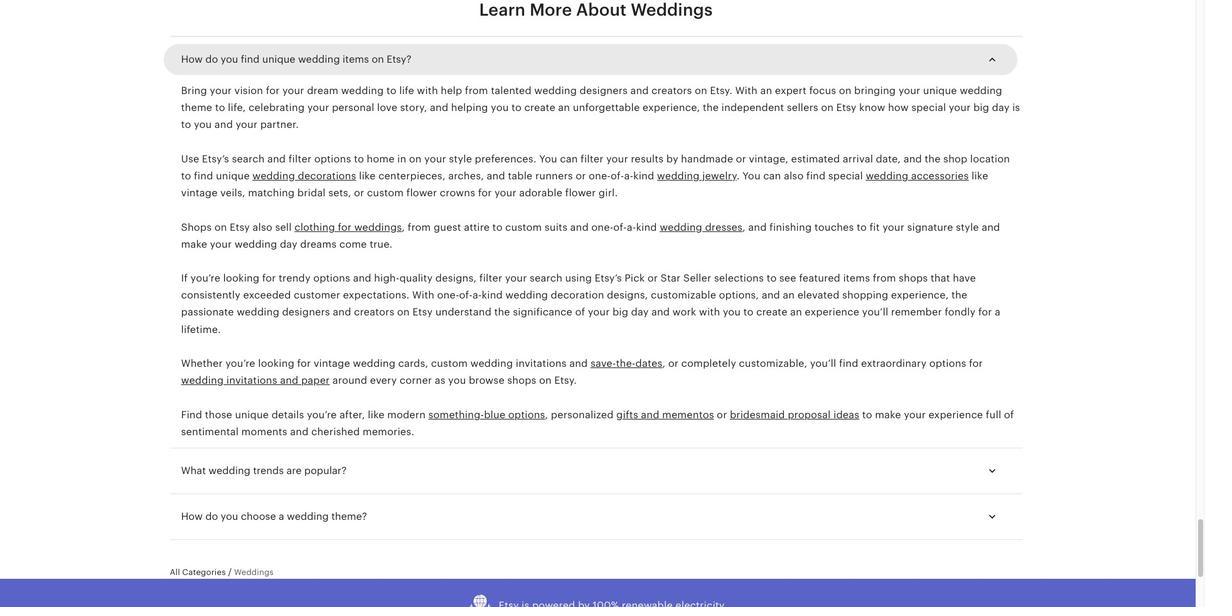 Task type: locate. For each thing, give the bounding box(es) containing it.
items
[[343, 53, 369, 65], [844, 273, 871, 285]]

to down theme
[[181, 119, 191, 131]]

1 vertical spatial special
[[829, 170, 864, 182]]

designs, down pick
[[607, 290, 649, 302]]

0 vertical spatial custom
[[367, 187, 404, 199]]

memories.
[[363, 426, 415, 438]]

etsy.
[[711, 85, 733, 97], [555, 375, 577, 387]]

0 horizontal spatial you're
[[191, 273, 221, 285]]

your inside to make your experience full of sentimental moments and cherished memories.
[[905, 409, 926, 421]]

wedding accessories link
[[866, 170, 969, 182]]

etsy. inside the bring your vision for your dream wedding to life with help from talented wedding designers and creators on etsy. with an expert focus on bringing your unique wedding theme to life, celebrating your personal love story, and helping you to create an unforgettable experience, the independent sellers on etsy know how special your big day is to you and your partner.
[[711, 85, 733, 97]]

0 horizontal spatial with
[[412, 290, 435, 302]]

0 vertical spatial you
[[540, 153, 558, 165]]

1 vertical spatial from
[[408, 221, 431, 233]]

and down "preferences."
[[487, 170, 505, 182]]

experience inside to make your experience full of sentimental moments and cherished memories.
[[929, 409, 984, 421]]

and down details
[[290, 426, 309, 438]]

of-
[[611, 170, 625, 182], [614, 221, 627, 233], [459, 290, 473, 302]]

1 vertical spatial etsy's
[[595, 273, 622, 285]]

tab panel
[[170, 37, 1023, 541]]

decorations
[[298, 170, 356, 182]]

flower left girl.
[[566, 187, 596, 199]]

lifetime.
[[181, 324, 221, 336]]

can
[[560, 153, 578, 165], [764, 170, 782, 182]]

an
[[761, 85, 773, 97], [559, 102, 570, 114], [783, 290, 795, 302], [791, 307, 803, 319]]

experience down elevated
[[805, 307, 860, 319]]

special inside the bring your vision for your dream wedding to life with help from talented wedding designers and creators on etsy. with an expert focus on bringing your unique wedding theme to life, celebrating your personal love story, and helping you to create an unforgettable experience, the independent sellers on etsy know how special your big day is to you and your partner.
[[912, 102, 947, 114]]

or right the mementos at the right bottom of the page
[[717, 409, 728, 421]]

vintage left veils,
[[181, 187, 218, 199]]

custom for wedding
[[431, 358, 468, 370]]

kind up the understand
[[482, 290, 503, 302]]

etsy. inside 'whether you're looking for vintage wedding cards, custom wedding invitations and save-the-dates , or completely customizable, you'll find extraordinary options for wedding invitations and paper around every corner as you browse shops on etsy.'
[[555, 375, 577, 387]]

1 horizontal spatial shops
[[899, 273, 928, 285]]

or left the star
[[648, 273, 658, 285]]

one- down girl.
[[592, 221, 614, 233]]

1 vertical spatial you're
[[226, 358, 255, 370]]

0 vertical spatial day
[[993, 102, 1010, 114]]

0 vertical spatial one-
[[589, 170, 611, 182]]

looking
[[223, 273, 260, 285], [258, 358, 295, 370]]

completely
[[682, 358, 737, 370]]

paper
[[301, 375, 330, 387]]

0 horizontal spatial items
[[343, 53, 369, 65]]

can up runners
[[560, 153, 578, 165]]

filter up wedding decorations like centerpieces, arches, and table runners or one-of-a-kind wedding jewelry . you can also find special wedding accessories
[[581, 153, 604, 165]]

designers
[[580, 85, 628, 97], [282, 307, 330, 319]]

by
[[667, 153, 679, 165]]

search
[[232, 153, 265, 165], [530, 273, 563, 285]]

etsy
[[837, 102, 857, 114], [230, 221, 250, 233], [413, 307, 433, 319]]

custom inside the like vintage veils, matching bridal sets, or custom flower crowns for your adorable flower girl.
[[367, 187, 404, 199]]

date,
[[877, 153, 901, 165]]

or right runners
[[576, 170, 586, 182]]

options down fondly
[[930, 358, 967, 370]]

do for find
[[206, 53, 218, 65]]

, left guest on the top of the page
[[402, 221, 405, 233]]

a- down results
[[625, 170, 634, 182]]

of- up girl.
[[611, 170, 625, 182]]

2 horizontal spatial custom
[[506, 221, 542, 233]]

find inside 'whether you're looking for vintage wedding cards, custom wedding invitations and save-the-dates , or completely customizable, you'll find extraordinary options for wedding invitations and paper around every corner as you browse shops on etsy.'
[[840, 358, 859, 370]]

a right choose
[[279, 511, 284, 523]]

you're inside if you're looking for trendy options and high-quality designs, filter your search using etsy's pick or star seller selections to see featured items from shops that have consistently exceeded customer expectations. with one-of-a-kind wedding decoration designs, customizable options, and an elevated shopping experience, the passionate wedding designers and creators on etsy understand the significance of your big day and work with you to create an experience you'll remember fondly for a lifetime.
[[191, 273, 221, 285]]

0 horizontal spatial make
[[181, 238, 207, 250]]

2 how from the top
[[181, 511, 203, 523]]

a- inside if you're looking for trendy options and high-quality designs, filter your search using etsy's pick or star seller selections to see featured items from shops that have consistently exceeded customer expectations. with one-of-a-kind wedding decoration designs, customizable options, and an elevated shopping experience, the passionate wedding designers and creators on etsy understand the significance of your big day and work with you to create an experience you'll remember fondly for a lifetime.
[[473, 290, 482, 302]]

or inside the like vintage veils, matching bridal sets, or custom flower crowns for your adorable flower girl.
[[354, 187, 365, 199]]

popular?
[[304, 465, 347, 477]]

0 vertical spatial shops
[[899, 273, 928, 285]]

day inside , and finishing touches to fit your signature style and make your wedding day dreams come true.
[[280, 238, 298, 250]]

and right gifts
[[641, 409, 660, 421]]

tab list
[[170, 36, 1023, 37]]

quality
[[400, 273, 433, 285]]

experience inside if you're looking for trendy options and high-quality designs, filter your search using etsy's pick or star seller selections to see featured items from shops that have consistently exceeded customer expectations. with one-of-a-kind wedding decoration designs, customizable options, and an elevated shopping experience, the passionate wedding designers and creators on etsy understand the significance of your big day and work with you to create an experience you'll remember fondly for a lifetime.
[[805, 307, 860, 319]]

0 vertical spatial designs,
[[436, 273, 477, 285]]

the left independent
[[703, 102, 719, 114]]

bring
[[181, 85, 207, 97]]

1 vertical spatial day
[[280, 238, 298, 250]]

find down use on the left of page
[[194, 170, 213, 182]]

vintage up paper
[[314, 358, 350, 370]]

search inside use etsy's search and filter options to home in on your style preferences. you can filter your results by handmade or vintage, estimated arrival date, and the shop location to find unique
[[232, 153, 265, 165]]

wedding inside , and finishing touches to fit your signature style and make your wedding day dreams come true.
[[235, 238, 277, 250]]

unique inside the bring your vision for your dream wedding to life with help from talented wedding designers and creators on etsy. with an expert focus on bringing your unique wedding theme to life, celebrating your personal love story, and helping you to create an unforgettable experience, the independent sellers on etsy know how special your big day is to you and your partner.
[[924, 85, 958, 97]]

how down what
[[181, 511, 203, 523]]

experience left full
[[929, 409, 984, 421]]

1 vertical spatial experience,
[[892, 290, 949, 302]]

etsy's left pick
[[595, 273, 622, 285]]

0 horizontal spatial with
[[417, 85, 438, 97]]

centerpieces,
[[379, 170, 446, 182]]

do left choose
[[206, 511, 218, 523]]

you
[[221, 53, 238, 65], [491, 102, 509, 114], [194, 119, 212, 131], [723, 307, 741, 319], [448, 375, 466, 387], [221, 511, 238, 523]]

0 vertical spatial search
[[232, 153, 265, 165]]

experience, inside the bring your vision for your dream wedding to life with help from talented wedding designers and creators on etsy. with an expert focus on bringing your unique wedding theme to life, celebrating your personal love story, and helping you to create an unforgettable experience, the independent sellers on etsy know how special your big day is to you and your partner.
[[643, 102, 701, 114]]

of- up the understand
[[459, 290, 473, 302]]

day left is
[[993, 102, 1010, 114]]

1 horizontal spatial vintage
[[314, 358, 350, 370]]

0 vertical spatial invitations
[[516, 358, 567, 370]]

1 horizontal spatial day
[[632, 307, 649, 319]]

modern
[[388, 409, 426, 421]]

0 horizontal spatial etsy's
[[202, 153, 229, 165]]

bring your vision for your dream wedding to life with help from talented wedding designers and creators on etsy. with an expert focus on bringing your unique wedding theme to life, celebrating your personal love story, and helping you to create an unforgettable experience, the independent sellers on etsy know how special your big day is to you and your partner.
[[181, 85, 1021, 131]]

etsy down quality
[[413, 307, 433, 319]]

etsy. up independent
[[711, 85, 733, 97]]

your down shops
[[210, 238, 232, 250]]

and left the work on the bottom of page
[[652, 307, 670, 319]]

invitations
[[516, 358, 567, 370], [227, 375, 277, 387]]

understand
[[436, 307, 492, 319]]

1 horizontal spatial of
[[1005, 409, 1015, 421]]

2 vertical spatial of-
[[459, 290, 473, 302]]

designers up the unforgettable
[[580, 85, 628, 97]]

1 horizontal spatial etsy
[[413, 307, 433, 319]]

and down the see
[[762, 290, 781, 302]]

1 vertical spatial one-
[[592, 221, 614, 233]]

style right signature
[[957, 221, 980, 233]]

for
[[266, 85, 280, 97], [478, 187, 492, 199], [338, 221, 352, 233], [262, 273, 276, 285], [979, 307, 993, 319], [297, 358, 311, 370], [970, 358, 983, 370]]

1 horizontal spatial big
[[974, 102, 990, 114]]

wedding invitations and paper link
[[181, 375, 330, 387]]

0 horizontal spatial of
[[576, 307, 586, 319]]

1 do from the top
[[206, 53, 218, 65]]

with up independent
[[736, 85, 758, 97]]

2 vertical spatial a-
[[473, 290, 482, 302]]

from up 'helping' on the left top
[[465, 85, 488, 97]]

your
[[210, 85, 232, 97], [283, 85, 304, 97], [899, 85, 921, 97], [308, 102, 329, 114], [949, 102, 971, 114], [236, 119, 258, 131], [425, 153, 447, 165], [607, 153, 629, 165], [495, 187, 517, 199], [883, 221, 905, 233], [210, 238, 232, 250], [505, 273, 527, 285], [588, 307, 610, 319], [905, 409, 926, 421]]

also
[[784, 170, 804, 182], [253, 221, 273, 233]]

1 horizontal spatial from
[[465, 85, 488, 97]]

you're
[[191, 273, 221, 285], [226, 358, 255, 370], [307, 409, 337, 421]]

2 vertical spatial etsy
[[413, 307, 433, 319]]

2 vertical spatial kind
[[482, 290, 503, 302]]

life
[[400, 85, 415, 97]]

a inside if you're looking for trendy options and high-quality designs, filter your search using etsy's pick or star seller selections to see featured items from shops that have consistently exceeded customer expectations. with one-of-a-kind wedding decoration designs, customizable options, and an elevated shopping experience, the passionate wedding designers and creators on etsy understand the significance of your big day and work with you to create an experience you'll remember fondly for a lifetime.
[[995, 307, 1001, 319]]

2 vertical spatial one-
[[437, 290, 459, 302]]

custom for flower
[[367, 187, 404, 199]]

you're inside 'whether you're looking for vintage wedding cards, custom wedding invitations and save-the-dates , or completely customizable, you'll find extraordinary options for wedding invitations and paper around every corner as you browse shops on etsy.'
[[226, 358, 255, 370]]

2 horizontal spatial filter
[[581, 153, 604, 165]]

save-the-dates link
[[591, 358, 663, 370]]

flower down "centerpieces,"
[[407, 187, 437, 199]]

after,
[[340, 409, 365, 421]]

life,
[[228, 102, 246, 114]]

do
[[206, 53, 218, 65], [206, 511, 218, 523]]

1 horizontal spatial designs,
[[607, 290, 649, 302]]

options inside if you're looking for trendy options and high-quality designs, filter your search using etsy's pick or star seller selections to see featured items from shops that have consistently exceeded customer expectations. with one-of-a-kind wedding decoration designs, customizable options, and an elevated shopping experience, the passionate wedding designers and creators on etsy understand the significance of your big day and work with you to create an experience you'll remember fondly for a lifetime.
[[313, 273, 350, 285]]

vintage
[[181, 187, 218, 199], [314, 358, 350, 370]]

save-
[[591, 358, 616, 370]]

you're up wedding invitations and paper link
[[226, 358, 255, 370]]

etsy's right use on the left of page
[[202, 153, 229, 165]]

0 horizontal spatial experience,
[[643, 102, 701, 114]]

items up shopping
[[844, 273, 871, 285]]

ideas
[[834, 409, 860, 421]]

0 horizontal spatial you'll
[[811, 358, 837, 370]]

with down quality
[[412, 290, 435, 302]]

expectations.
[[343, 290, 410, 302]]

the-
[[616, 358, 636, 370]]

1 vertical spatial do
[[206, 511, 218, 523]]

1 horizontal spatial with
[[736, 85, 758, 97]]

0 vertical spatial can
[[560, 153, 578, 165]]

shops
[[181, 221, 212, 233]]

, right "the-"
[[663, 358, 666, 370]]

use
[[181, 153, 199, 165]]

0 vertical spatial make
[[181, 238, 207, 250]]

2 vertical spatial day
[[632, 307, 649, 319]]

0 vertical spatial kind
[[634, 170, 655, 182]]

those
[[205, 409, 232, 421]]

or
[[736, 153, 747, 165], [576, 170, 586, 182], [354, 187, 365, 199], [648, 273, 658, 285], [669, 358, 679, 370], [717, 409, 728, 421]]

day inside the bring your vision for your dream wedding to life with help from talented wedding designers and creators on etsy. with an expert focus on bringing your unique wedding theme to life, celebrating your personal love story, and helping you to create an unforgettable experience, the independent sellers on etsy know how special your big day is to you and your partner.
[[993, 102, 1010, 114]]

1 horizontal spatial experience,
[[892, 290, 949, 302]]

designers down customer
[[282, 307, 330, 319]]

0 horizontal spatial creators
[[354, 307, 395, 319]]

on inside dropdown button
[[372, 53, 384, 65]]

0 vertical spatial you'll
[[863, 307, 889, 319]]

you inside use etsy's search and filter options to home in on your style preferences. you can filter your results by handmade or vintage, estimated arrival date, and the shop location to find unique
[[540, 153, 558, 165]]

full
[[986, 409, 1002, 421]]

also left sell
[[253, 221, 273, 233]]

2 do from the top
[[206, 511, 218, 523]]

you down theme
[[194, 119, 212, 131]]

special right how
[[912, 102, 947, 114]]

2 horizontal spatial etsy
[[837, 102, 857, 114]]

attire
[[464, 221, 490, 233]]

designs, up the understand
[[436, 273, 477, 285]]

filter up the understand
[[480, 273, 503, 285]]

1 horizontal spatial with
[[700, 307, 721, 319]]

1 vertical spatial create
[[757, 307, 788, 319]]

custom down "centerpieces,"
[[367, 187, 404, 199]]

how up bring at left top
[[181, 53, 203, 65]]

you up vision
[[221, 53, 238, 65]]

you'll down shopping
[[863, 307, 889, 319]]

1 vertical spatial you'll
[[811, 358, 837, 370]]

one-
[[589, 170, 611, 182], [592, 221, 614, 233], [437, 290, 459, 302]]

the up accessories
[[925, 153, 941, 165]]

you inside if you're looking for trendy options and high-quality designs, filter your search using etsy's pick or star seller selections to see featured items from shops that have consistently exceeded customer expectations. with one-of-a-kind wedding decoration designs, customizable options, and an elevated shopping experience, the passionate wedding designers and creators on etsy understand the significance of your big day and work with you to create an experience you'll remember fondly for a lifetime.
[[723, 307, 741, 319]]

with
[[417, 85, 438, 97], [700, 307, 721, 319]]

2 flower from the left
[[566, 187, 596, 199]]

custom left suits
[[506, 221, 542, 233]]

tab panel containing how do you find unique wedding items on etsy?
[[170, 37, 1023, 541]]

true.
[[370, 238, 393, 250]]

0 horizontal spatial also
[[253, 221, 273, 233]]

1 vertical spatial search
[[530, 273, 563, 285]]

your up "centerpieces,"
[[425, 153, 447, 165]]

1 vertical spatial can
[[764, 170, 782, 182]]

your down extraordinary
[[905, 409, 926, 421]]

1 vertical spatial looking
[[258, 358, 295, 370]]

custom
[[367, 187, 404, 199], [506, 221, 542, 233], [431, 358, 468, 370]]

one- inside if you're looking for trendy options and high-quality designs, filter your search using etsy's pick or star seller selections to see featured items from shops that have consistently exceeded customer expectations. with one-of-a-kind wedding decoration designs, customizable options, and an elevated shopping experience, the passionate wedding designers and creators on etsy understand the significance of your big day and work with you to create an experience you'll remember fondly for a lifetime.
[[437, 290, 459, 302]]

clothing for weddings link
[[295, 221, 402, 233]]

of inside if you're looking for trendy options and high-quality designs, filter your search using etsy's pick or star seller selections to see featured items from shops that have consistently exceeded customer expectations. with one-of-a-kind wedding decoration designs, customizable options, and an elevated shopping experience, the passionate wedding designers and creators on etsy understand the significance of your big day and work with you to create an experience you'll remember fondly for a lifetime.
[[576, 307, 586, 319]]

jewelry
[[703, 170, 737, 182]]

day down sell
[[280, 238, 298, 250]]

looking inside 'whether you're looking for vintage wedding cards, custom wedding invitations and save-the-dates , or completely customizable, you'll find extraordinary options for wedding invitations and paper around every corner as you browse shops on etsy.'
[[258, 358, 295, 370]]

looking inside if you're looking for trendy options and high-quality designs, filter your search using etsy's pick or star seller selections to see featured items from shops that have consistently exceeded customer expectations. with one-of-a-kind wedding decoration designs, customizable options, and an elevated shopping experience, the passionate wedding designers and creators on etsy understand the significance of your big day and work with you to create an experience you'll remember fondly for a lifetime.
[[223, 273, 260, 285]]

a inside dropdown button
[[279, 511, 284, 523]]

from inside if you're looking for trendy options and high-quality designs, filter your search using etsy's pick or star seller selections to see featured items from shops that have consistently exceeded customer expectations. with one-of-a-kind wedding decoration designs, customizable options, and an elevated shopping experience, the passionate wedding designers and creators on etsy understand the significance of your big day and work with you to create an experience you'll remember fondly for a lifetime.
[[873, 273, 897, 285]]

0 vertical spatial big
[[974, 102, 990, 114]]

0 vertical spatial designers
[[580, 85, 628, 97]]

options up decorations
[[314, 153, 351, 165]]

1 horizontal spatial flower
[[566, 187, 596, 199]]

wedding inside dropdown button
[[209, 465, 251, 477]]

0 horizontal spatial a
[[279, 511, 284, 523]]

see
[[780, 273, 797, 285]]

choose
[[241, 511, 276, 523]]

and
[[631, 85, 649, 97], [430, 102, 449, 114], [215, 119, 233, 131], [268, 153, 286, 165], [904, 153, 923, 165], [487, 170, 505, 182], [571, 221, 589, 233], [749, 221, 767, 233], [982, 221, 1001, 233], [353, 273, 372, 285], [762, 290, 781, 302], [333, 307, 351, 319], [652, 307, 670, 319], [570, 358, 588, 370], [280, 375, 299, 387], [641, 409, 660, 421], [290, 426, 309, 438]]

kind inside if you're looking for trendy options and high-quality designs, filter your search using etsy's pick or star seller selections to see featured items from shops that have consistently exceeded customer expectations. with one-of-a-kind wedding decoration designs, customizable options, and an elevated shopping experience, the passionate wedding designers and creators on etsy understand the significance of your big day and work with you to create an experience you'll remember fondly for a lifetime.
[[482, 290, 503, 302]]

2 horizontal spatial from
[[873, 273, 897, 285]]

and inside to make your experience full of sentimental moments and cherished memories.
[[290, 426, 309, 438]]

theme?
[[332, 511, 367, 523]]

1 how from the top
[[181, 53, 203, 65]]

customizable
[[651, 290, 717, 302]]

2 vertical spatial custom
[[431, 358, 468, 370]]

sell
[[275, 221, 292, 233]]

that
[[931, 273, 951, 285]]

from inside the bring your vision for your dream wedding to life with help from talented wedding designers and creators on etsy. with an expert focus on bringing your unique wedding theme to life, celebrating your personal love story, and helping you to create an unforgettable experience, the independent sellers on etsy know how special your big day is to you and your partner.
[[465, 85, 488, 97]]

1 vertical spatial vintage
[[314, 358, 350, 370]]

shops up find those unique details you're after, like modern something-blue options , personalized gifts and mementos or bridesmaid proposal ideas
[[508, 375, 537, 387]]

, inside 'whether you're looking for vintage wedding cards, custom wedding invitations and save-the-dates , or completely customizable, you'll find extraordinary options for wedding invitations and paper around every corner as you browse shops on etsy.'
[[663, 358, 666, 370]]

wedding
[[298, 53, 340, 65], [341, 85, 384, 97], [535, 85, 577, 97], [960, 85, 1003, 97], [253, 170, 295, 182], [657, 170, 700, 182], [866, 170, 909, 182], [660, 221, 703, 233], [235, 238, 277, 250], [506, 290, 548, 302], [237, 307, 279, 319], [353, 358, 396, 370], [471, 358, 513, 370], [181, 375, 224, 387], [209, 465, 251, 477], [287, 511, 329, 523]]

filter inside if you're looking for trendy options and high-quality designs, filter your search using etsy's pick or star seller selections to see featured items from shops that have consistently exceeded customer expectations. with one-of-a-kind wedding decoration designs, customizable options, and an elevated shopping experience, the passionate wedding designers and creators on etsy understand the significance of your big day and work with you to create an experience you'll remember fondly for a lifetime.
[[480, 273, 503, 285]]

or up .
[[736, 153, 747, 165]]

a- up the understand
[[473, 290, 482, 302]]

0 horizontal spatial day
[[280, 238, 298, 250]]

you up runners
[[540, 153, 558, 165]]

you'll right customizable,
[[811, 358, 837, 370]]

make down shops
[[181, 238, 207, 250]]

1 vertical spatial of
[[1005, 409, 1015, 421]]

.
[[737, 170, 740, 182]]

customer
[[294, 290, 341, 302]]

like down location
[[972, 170, 989, 182]]

invitations down significance
[[516, 358, 567, 370]]

a
[[995, 307, 1001, 319], [279, 511, 284, 523]]

0 horizontal spatial experience
[[805, 307, 860, 319]]

0 horizontal spatial style
[[449, 153, 472, 165]]

1 horizontal spatial etsy's
[[595, 273, 622, 285]]

with inside the bring your vision for your dream wedding to life with help from talented wedding designers and creators on etsy. with an expert focus on bringing your unique wedding theme to life, celebrating your personal love story, and helping you to create an unforgettable experience, the independent sellers on etsy know how special your big day is to you and your partner.
[[736, 85, 758, 97]]

all categories link
[[170, 568, 226, 578]]

gifts
[[617, 409, 639, 421]]

1 vertical spatial creators
[[354, 307, 395, 319]]

1 horizontal spatial special
[[912, 102, 947, 114]]

1 vertical spatial experience
[[929, 409, 984, 421]]

0 vertical spatial a
[[995, 307, 1001, 319]]

search inside if you're looking for trendy options and high-quality designs, filter your search using etsy's pick or star seller selections to see featured items from shops that have consistently exceeded customer expectations. with one-of-a-kind wedding decoration designs, customizable options, and an elevated shopping experience, the passionate wedding designers and creators on etsy understand the significance of your big day and work with you to create an experience you'll remember fondly for a lifetime.
[[530, 273, 563, 285]]

to right attire
[[493, 221, 503, 233]]

customizable,
[[739, 358, 808, 370]]

0 horizontal spatial flower
[[407, 187, 437, 199]]

what wedding trends are popular?
[[181, 465, 347, 477]]

corner
[[400, 375, 432, 387]]

custom inside 'whether you're looking for vintage wedding cards, custom wedding invitations and save-the-dates , or completely customizable, you'll find extraordinary options for wedding invitations and paper around every corner as you browse shops on etsy.'
[[431, 358, 468, 370]]

2 vertical spatial from
[[873, 273, 897, 285]]

to right ideas
[[863, 409, 873, 421]]

1 horizontal spatial etsy.
[[711, 85, 733, 97]]

focus
[[810, 85, 837, 97]]

mementos
[[663, 409, 715, 421]]

you'll inside if you're looking for trendy options and high-quality designs, filter your search using etsy's pick or star seller selections to see featured items from shops that have consistently exceeded customer expectations. with one-of-a-kind wedding decoration designs, customizable options, and an elevated shopping experience, the passionate wedding designers and creators on etsy understand the significance of your big day and work with you to create an experience you'll remember fondly for a lifetime.
[[863, 307, 889, 319]]

day
[[993, 102, 1010, 114], [280, 238, 298, 250], [632, 307, 649, 319]]

and left paper
[[280, 375, 299, 387]]

items left etsy?
[[343, 53, 369, 65]]

selections
[[715, 273, 764, 285]]

1 vertical spatial etsy.
[[555, 375, 577, 387]]

details
[[272, 409, 304, 421]]

for inside the bring your vision for your dream wedding to life with help from talented wedding designers and creators on etsy. with an expert focus on bringing your unique wedding theme to life, celebrating your personal love story, and helping you to create an unforgettable experience, the independent sellers on etsy know how special your big day is to you and your partner.
[[266, 85, 280, 97]]

browse
[[469, 375, 505, 387]]

vintage,
[[749, 153, 789, 165]]

etsy's inside if you're looking for trendy options and high-quality designs, filter your search using etsy's pick or star seller selections to see featured items from shops that have consistently exceeded customer expectations. with one-of-a-kind wedding decoration designs, customizable options, and an elevated shopping experience, the passionate wedding designers and creators on etsy understand the significance of your big day and work with you to create an experience you'll remember fondly for a lifetime.
[[595, 273, 622, 285]]

for right fondly
[[979, 307, 993, 319]]

1 horizontal spatial also
[[784, 170, 804, 182]]

how inside how do you choose a wedding theme? dropdown button
[[181, 511, 203, 523]]

options inside 'whether you're looking for vintage wedding cards, custom wedding invitations and save-the-dates , or completely customizable, you'll find extraordinary options for wedding invitations and paper around every corner as you browse shops on etsy.'
[[930, 358, 967, 370]]

unforgettable
[[573, 102, 640, 114]]

matching
[[248, 187, 295, 199]]

of- down girl.
[[614, 221, 627, 233]]

0 vertical spatial style
[[449, 153, 472, 165]]

you're up consistently
[[191, 273, 221, 285]]

1 horizontal spatial designers
[[580, 85, 628, 97]]

0 vertical spatial creators
[[652, 85, 692, 97]]

sentimental
[[181, 426, 239, 438]]

1 horizontal spatial create
[[757, 307, 788, 319]]

creators inside if you're looking for trendy options and high-quality designs, filter your search using etsy's pick or star seller selections to see featured items from shops that have consistently exceeded customer expectations. with one-of-a-kind wedding decoration designs, customizable options, and an elevated shopping experience, the passionate wedding designers and creators on etsy understand the significance of your big day and work with you to create an experience you'll remember fondly for a lifetime.
[[354, 307, 395, 319]]

1 vertical spatial how
[[181, 511, 203, 523]]

create down options,
[[757, 307, 788, 319]]

find inside use etsy's search and filter options to home in on your style preferences. you can filter your results by handmade or vintage, estimated arrival date, and the shop location to find unique
[[194, 170, 213, 182]]

etsy down veils,
[[230, 221, 250, 233]]

flower
[[407, 187, 437, 199], [566, 187, 596, 199]]

0 vertical spatial of-
[[611, 170, 625, 182]]

1 vertical spatial a
[[279, 511, 284, 523]]

, and finishing touches to fit your signature style and make your wedding day dreams come true.
[[181, 221, 1001, 250]]

0 vertical spatial etsy's
[[202, 153, 229, 165]]

0 horizontal spatial search
[[232, 153, 265, 165]]

use etsy's search and filter options to home in on your style preferences. you can filter your results by handmade or vintage, estimated arrival date, and the shop location to find unique
[[181, 153, 1011, 182]]

0 vertical spatial experience,
[[643, 102, 701, 114]]

0 horizontal spatial designers
[[282, 307, 330, 319]]

experience, up remember
[[892, 290, 949, 302]]

how inside how do you find unique wedding items on etsy? dropdown button
[[181, 53, 203, 65]]

from
[[465, 85, 488, 97], [408, 221, 431, 233], [873, 273, 897, 285]]

find up vision
[[241, 53, 260, 65]]

one- up girl.
[[589, 170, 611, 182]]

on
[[372, 53, 384, 65], [695, 85, 708, 97], [840, 85, 852, 97], [822, 102, 834, 114], [409, 153, 422, 165], [215, 221, 227, 233], [397, 307, 410, 319], [540, 375, 552, 387]]

for inside the like vintage veils, matching bridal sets, or custom flower crowns for your adorable flower girl.
[[478, 187, 492, 199]]

you inside 'whether you're looking for vintage wedding cards, custom wedding invitations and save-the-dates , or completely customizable, you'll find extraordinary options for wedding invitations and paper around every corner as you browse shops on etsy.'
[[448, 375, 466, 387]]

like
[[359, 170, 376, 182], [972, 170, 989, 182], [368, 409, 385, 421]]

0 horizontal spatial invitations
[[227, 375, 277, 387]]

cherished
[[311, 426, 360, 438]]

accessories
[[912, 170, 969, 182]]

you're up cherished
[[307, 409, 337, 421]]

1 horizontal spatial you
[[743, 170, 761, 182]]

style inside , and finishing touches to fit your signature style and make your wedding day dreams come true.
[[957, 221, 980, 233]]

looking for trendy
[[223, 273, 260, 285]]

0 horizontal spatial designs,
[[436, 273, 477, 285]]

an up independent
[[761, 85, 773, 97]]

0 vertical spatial with
[[417, 85, 438, 97]]



Task type: vqa. For each thing, say whether or not it's contained in the screenshot.
dates in the right bottom of the page
yes



Task type: describe. For each thing, give the bounding box(es) containing it.
to inside to make your experience full of sentimental moments and cherished memories.
[[863, 409, 873, 421]]

the inside use etsy's search and filter options to home in on your style preferences. you can filter your results by handmade or vintage, estimated arrival date, and the shop location to find unique
[[925, 153, 941, 165]]

an down elevated
[[791, 307, 803, 319]]

on inside use etsy's search and filter options to home in on your style preferences. you can filter your results by handmade or vintage, estimated arrival date, and the shop location to find unique
[[409, 153, 422, 165]]

etsy's inside use etsy's search and filter options to home in on your style preferences. you can filter your results by handmade or vintage, estimated arrival date, and the shop location to find unique
[[202, 153, 229, 165]]

0 horizontal spatial from
[[408, 221, 431, 233]]

weddings
[[234, 568, 274, 578]]

designers inside if you're looking for trendy options and high-quality designs, filter your search using etsy's pick or star seller selections to see featured items from shops that have consistently exceeded customer expectations. with one-of-a-kind wedding decoration designs, customizable options, and an elevated shopping experience, the passionate wedding designers and creators on etsy understand the significance of your big day and work with you to create an experience you'll remember fondly for a lifetime.
[[282, 307, 330, 319]]

and up the unforgettable
[[631, 85, 649, 97]]

to down options,
[[744, 307, 754, 319]]

your up shop
[[949, 102, 971, 114]]

options inside use etsy's search and filter options to home in on your style preferences. you can filter your results by handmade or vintage, estimated arrival date, and the shop location to find unique
[[314, 153, 351, 165]]

to left life
[[387, 85, 397, 97]]

guest
[[434, 221, 461, 233]]

adorable
[[519, 187, 563, 199]]

how do you find unique wedding items on etsy? button
[[170, 45, 1011, 75]]

your up celebrating
[[283, 85, 304, 97]]

1 vertical spatial a-
[[627, 221, 636, 233]]

with inside the bring your vision for your dream wedding to life with help from talented wedding designers and creators on etsy. with an expert focus on bringing your unique wedding theme to life, celebrating your personal love story, and helping you to create an unforgettable experience, the independent sellers on etsy know how special your big day is to you and your partner.
[[417, 85, 438, 97]]

1 vertical spatial custom
[[506, 221, 542, 233]]

results
[[631, 153, 664, 165]]

for up paper
[[297, 358, 311, 370]]

touches
[[815, 221, 855, 233]]

for up come at the left top of the page
[[338, 221, 352, 233]]

your up how
[[899, 85, 921, 97]]

of inside to make your experience full of sentimental moments and cherished memories.
[[1005, 409, 1015, 421]]

fondly
[[945, 307, 976, 319]]

passionate
[[181, 307, 234, 319]]

1 vertical spatial also
[[253, 221, 273, 233]]

do for choose
[[206, 511, 218, 523]]

signature
[[908, 221, 954, 233]]

0 vertical spatial a-
[[625, 170, 634, 182]]

independent
[[722, 102, 785, 114]]

to inside , and finishing touches to fit your signature style and make your wedding day dreams come true.
[[857, 221, 867, 233]]

blue
[[484, 409, 506, 421]]

big inside the bring your vision for your dream wedding to life with help from talented wedding designers and creators on etsy. with an expert focus on bringing your unique wedding theme to life, celebrating your personal love story, and helping you to create an unforgettable experience, the independent sellers on etsy know how special your big day is to you and your partner.
[[974, 102, 990, 114]]

vintage inside the like vintage veils, matching bridal sets, or custom flower crowns for your adorable flower girl.
[[181, 187, 218, 199]]

bridal
[[298, 187, 326, 199]]

something-blue options link
[[429, 409, 546, 421]]

location
[[971, 153, 1011, 165]]

for up exceeded
[[262, 273, 276, 285]]

or inside if you're looking for trendy options and high-quality designs, filter your search using etsy's pick or star seller selections to see featured items from shops that have consistently exceeded customer expectations. with one-of-a-kind wedding decoration designs, customizable options, and an elevated shopping experience, the passionate wedding designers and creators on etsy understand the significance of your big day and work with you to create an experience you'll remember fondly for a lifetime.
[[648, 273, 658, 285]]

you're for if
[[191, 273, 221, 285]]

day inside if you're looking for trendy options and high-quality designs, filter your search using etsy's pick or star seller selections to see featured items from shops that have consistently exceeded customer expectations. with one-of-a-kind wedding decoration designs, customizable options, and an elevated shopping experience, the passionate wedding designers and creators on etsy understand the significance of your big day and work with you to create an experience you'll remember fondly for a lifetime.
[[632, 307, 649, 319]]

wedding jewelry link
[[657, 170, 737, 182]]

arrival
[[843, 153, 874, 165]]

and down customer
[[333, 307, 351, 319]]

and down life,
[[215, 119, 233, 131]]

whether you're looking for vintage wedding cards, custom wedding invitations and save-the-dates , or completely customizable, you'll find extraordinary options for wedding invitations and paper around every corner as you browse shops on etsy.
[[181, 358, 983, 387]]

with inside if you're looking for trendy options and high-quality designs, filter your search using etsy's pick or star seller selections to see featured items from shops that have consistently exceeded customer expectations. with one-of-a-kind wedding decoration designs, customizable options, and an elevated shopping experience, the passionate wedding designers and creators on etsy understand the significance of your big day and work with you to create an experience you'll remember fondly for a lifetime.
[[700, 307, 721, 319]]

and left save- in the bottom of the page
[[570, 358, 588, 370]]

1 vertical spatial designs,
[[607, 290, 649, 302]]

clothing
[[295, 221, 335, 233]]

significance
[[513, 307, 573, 319]]

gifts and mementos link
[[617, 409, 715, 421]]

create inside the bring your vision for your dream wedding to life with help from talented wedding designers and creators on etsy. with an expert focus on bringing your unique wedding theme to life, celebrating your personal love story, and helping you to create an unforgettable experience, the independent sellers on etsy know how special your big day is to you and your partner.
[[525, 102, 556, 114]]

veils,
[[220, 187, 246, 199]]

and up wedding accessories link at right
[[904, 153, 923, 165]]

experience, inside if you're looking for trendy options and high-quality designs, filter your search using etsy's pick or star seller selections to see featured items from shops that have consistently exceeded customer expectations. with one-of-a-kind wedding decoration designs, customizable options, and an elevated shopping experience, the passionate wedding designers and creators on etsy understand the significance of your big day and work with you to create an experience you'll remember fondly for a lifetime.
[[892, 290, 949, 302]]

trends
[[253, 465, 284, 477]]

are
[[287, 465, 302, 477]]

if you're looking for trendy options and high-quality designs, filter your search using etsy's pick or star seller selections to see featured items from shops that have consistently exceeded customer expectations. with one-of-a-kind wedding decoration designs, customizable options, and an elevated shopping experience, the passionate wedding designers and creators on etsy understand the significance of your big day and work with you to create an experience you'll remember fondly for a lifetime.
[[181, 273, 1001, 336]]

girl.
[[599, 187, 618, 199]]

featured
[[800, 273, 841, 285]]

how for how do you find unique wedding items on etsy?
[[181, 53, 203, 65]]

1 vertical spatial invitations
[[227, 375, 277, 387]]

table
[[508, 170, 533, 182]]

help
[[441, 85, 463, 97]]

home
[[367, 153, 395, 165]]

the inside the bring your vision for your dream wedding to life with help from talented wedding designers and creators on etsy. with an expert focus on bringing your unique wedding theme to life, celebrating your personal love story, and helping you to create an unforgettable experience, the independent sellers on etsy know how special your big day is to you and your partner.
[[703, 102, 719, 114]]

or inside use etsy's search and filter options to home in on your style preferences. you can filter your results by handmade or vintage, estimated arrival date, and the shop location to find unique
[[736, 153, 747, 165]]

2 horizontal spatial you're
[[307, 409, 337, 421]]

to left home
[[354, 153, 364, 165]]

1 vertical spatial of-
[[614, 221, 627, 233]]

pick
[[625, 273, 645, 285]]

exceeded
[[243, 290, 291, 302]]

can inside use etsy's search and filter options to home in on your style preferences. you can filter your results by handmade or vintage, estimated arrival date, and the shop location to find unique
[[560, 153, 578, 165]]

options right blue
[[509, 409, 546, 421]]

proposal
[[788, 409, 831, 421]]

on inside if you're looking for trendy options and high-quality designs, filter your search using etsy's pick or star seller selections to see featured items from shops that have consistently exceeded customer expectations. with one-of-a-kind wedding decoration designs, customizable options, and an elevated shopping experience, the passionate wedding designers and creators on etsy understand the significance of your big day and work with you to create an experience you'll remember fondly for a lifetime.
[[397, 307, 410, 319]]

1 horizontal spatial can
[[764, 170, 782, 182]]

etsy inside the bring your vision for your dream wedding to life with help from talented wedding designers and creators on etsy. with an expert focus on bringing your unique wedding theme to life, celebrating your personal love story, and helping you to create an unforgettable experience, the independent sellers on etsy know how special your big day is to you and your partner.
[[837, 102, 857, 114]]

personalized
[[551, 409, 614, 421]]

style inside use etsy's search and filter options to home in on your style preferences. you can filter your results by handmade or vintage, estimated arrival date, and the shop location to find unique
[[449, 153, 472, 165]]

around
[[333, 375, 368, 387]]

as
[[435, 375, 446, 387]]

and right signature
[[982, 221, 1001, 233]]

1 vertical spatial you
[[743, 170, 761, 182]]

estimated
[[792, 153, 841, 165]]

and up wedding decorations link
[[268, 153, 286, 165]]

using
[[566, 273, 592, 285]]

bringing
[[855, 85, 896, 97]]

on inside 'whether you're looking for vintage wedding cards, custom wedding invitations and save-the-dates , or completely customizable, you'll find extraordinary options for wedding invitations and paper around every corner as you browse shops on etsy.'
[[540, 375, 552, 387]]

of- inside if you're looking for trendy options and high-quality designs, filter your search using etsy's pick or star seller selections to see featured items from shops that have consistently exceeded customer expectations. with one-of-a-kind wedding decoration designs, customizable options, and an elevated shopping experience, the passionate wedding designers and creators on etsy understand the significance of your big day and work with you to create an experience you'll remember fondly for a lifetime.
[[459, 290, 473, 302]]

unique inside dropdown button
[[262, 53, 296, 65]]

theme
[[181, 102, 212, 114]]

to make your experience full of sentimental moments and cherished memories.
[[181, 409, 1015, 438]]

find
[[181, 409, 202, 421]]

wedding decorations link
[[253, 170, 356, 182]]

your down life,
[[236, 119, 258, 131]]

how
[[889, 102, 909, 114]]

1 vertical spatial etsy
[[230, 221, 250, 233]]

big inside if you're looking for trendy options and high-quality designs, filter your search using etsy's pick or star seller selections to see featured items from shops that have consistently exceeded customer expectations. with one-of-a-kind wedding decoration designs, customizable options, and an elevated shopping experience, the passionate wedding designers and creators on etsy understand the significance of your big day and work with you to create an experience you'll remember fondly for a lifetime.
[[613, 307, 629, 319]]

you're for whether
[[226, 358, 255, 370]]

1 vertical spatial kind
[[636, 221, 657, 233]]

create inside if you're looking for trendy options and high-quality designs, filter your search using etsy's pick or star seller selections to see featured items from shops that have consistently exceeded customer expectations. with one-of-a-kind wedding decoration designs, customizable options, and an elevated shopping experience, the passionate wedding designers and creators on etsy understand the significance of your big day and work with you to create an experience you'll remember fondly for a lifetime.
[[757, 307, 788, 319]]

to down use on the left of page
[[181, 170, 191, 182]]

etsy inside if you're looking for trendy options and high-quality designs, filter your search using etsy's pick or star seller selections to see featured items from shops that have consistently exceeded customer expectations. with one-of-a-kind wedding decoration designs, customizable options, and an elevated shopping experience, the passionate wedding designers and creators on etsy understand the significance of your big day and work with you to create an experience you'll remember fondly for a lifetime.
[[413, 307, 433, 319]]

fit
[[870, 221, 880, 233]]

sellers
[[787, 102, 819, 114]]

come
[[340, 238, 367, 250]]

, inside , and finishing touches to fit your signature style and make your wedding day dreams come true.
[[743, 221, 746, 233]]

find inside how do you find unique wedding items on etsy? dropdown button
[[241, 53, 260, 65]]

for down fondly
[[970, 358, 983, 370]]

or inside 'whether you're looking for vintage wedding cards, custom wedding invitations and save-the-dates , or completely customizable, you'll find extraordinary options for wedding invitations and paper around every corner as you browse shops on etsy.'
[[669, 358, 679, 370]]

make inside , and finishing touches to fit your signature style and make your wedding day dreams come true.
[[181, 238, 207, 250]]

to left the see
[[767, 273, 777, 285]]

trendy
[[279, 273, 311, 285]]

and up expectations.
[[353, 273, 372, 285]]

what wedding trends are popular? button
[[170, 457, 1011, 487]]

seller
[[684, 273, 712, 285]]

celebrating
[[249, 102, 305, 114]]

in
[[398, 153, 407, 165]]

the right the understand
[[495, 307, 510, 319]]

crowns
[[440, 187, 476, 199]]

vision
[[235, 85, 263, 97]]

and left finishing
[[749, 221, 767, 233]]

decoration
[[551, 290, 605, 302]]

shops inside if you're looking for trendy options and high-quality designs, filter your search using etsy's pick or star seller selections to see featured items from shops that have consistently exceeded customer expectations. with one-of-a-kind wedding decoration designs, customizable options, and an elevated shopping experience, the passionate wedding designers and creators on etsy understand the significance of your big day and work with you to create an experience you'll remember fondly for a lifetime.
[[899, 273, 928, 285]]

and down help
[[430, 102, 449, 114]]

like inside the like vintage veils, matching bridal sets, or custom flower crowns for your adorable flower girl.
[[972, 170, 989, 182]]

your down dream
[[308, 102, 329, 114]]

an down the see
[[783, 290, 795, 302]]

designers inside the bring your vision for your dream wedding to life with help from talented wedding designers and creators on etsy. with an expert focus on bringing your unique wedding theme to life, celebrating your personal love story, and helping you to create an unforgettable experience, the independent sellers on etsy know how special your big day is to you and your partner.
[[580, 85, 628, 97]]

1 flower from the left
[[407, 187, 437, 199]]

an left the unforgettable
[[559, 102, 570, 114]]

expert
[[775, 85, 807, 97]]

high-
[[374, 273, 400, 285]]

make inside to make your experience full of sentimental moments and cherished memories.
[[876, 409, 902, 421]]

you'll inside 'whether you're looking for vintage wedding cards, custom wedding invitations and save-the-dates , or completely customizable, you'll find extraordinary options for wedding invitations and paper around every corner as you browse shops on etsy.'
[[811, 358, 837, 370]]

items inside if you're looking for trendy options and high-quality designs, filter your search using etsy's pick or star seller selections to see featured items from shops that have consistently exceeded customer expectations. with one-of-a-kind wedding decoration designs, customizable options, and an elevated shopping experience, the passionate wedding designers and creators on etsy understand the significance of your big day and work with you to create an experience you'll remember fondly for a lifetime.
[[844, 273, 871, 285]]

to down talented
[[512, 102, 522, 114]]

0 horizontal spatial filter
[[289, 153, 312, 165]]

, left personalized
[[546, 409, 549, 421]]

items inside how do you find unique wedding items on etsy? dropdown button
[[343, 53, 369, 65]]

your up wedding decorations like centerpieces, arches, and table runners or one-of-a-kind wedding jewelry . you can also find special wedding accessories
[[607, 153, 629, 165]]

partner.
[[260, 119, 299, 131]]

you down talented
[[491, 102, 509, 114]]

with inside if you're looking for trendy options and high-quality designs, filter your search using etsy's pick or star seller selections to see featured items from shops that have consistently exceeded customer expectations. with one-of-a-kind wedding decoration designs, customizable options, and an elevated shopping experience, the passionate wedding designers and creators on etsy understand the significance of your big day and work with you to create an experience you'll remember fondly for a lifetime.
[[412, 290, 435, 302]]

etsy?
[[387, 53, 412, 65]]

0 vertical spatial also
[[784, 170, 804, 182]]

dreams
[[300, 238, 337, 250]]

the up fondly
[[952, 290, 968, 302]]

vintage inside 'whether you're looking for vintage wedding cards, custom wedding invitations and save-the-dates , or completely customizable, you'll find extraordinary options for wedding invitations and paper around every corner as you browse shops on etsy.'
[[314, 358, 350, 370]]

creators inside the bring your vision for your dream wedding to life with help from talented wedding designers and creators on etsy. with an expert focus on bringing your unique wedding theme to life, celebrating your personal love story, and helping you to create an unforgettable experience, the independent sellers on etsy know how special your big day is to you and your partner.
[[652, 85, 692, 97]]

arches,
[[449, 170, 484, 182]]

your up life,
[[210, 85, 232, 97]]

like up memories.
[[368, 409, 385, 421]]

you left choose
[[221, 511, 238, 523]]

your up significance
[[505, 273, 527, 285]]

to left life,
[[215, 102, 225, 114]]

suits
[[545, 221, 568, 233]]

remember
[[892, 307, 943, 319]]

is
[[1013, 102, 1021, 114]]

work
[[673, 307, 697, 319]]

if
[[181, 273, 188, 285]]

find down estimated
[[807, 170, 826, 182]]

all categories / weddings
[[170, 568, 274, 578]]

whether
[[181, 358, 223, 370]]

find those unique details you're after, like modern something-blue options , personalized gifts and mementos or bridesmaid proposal ideas
[[181, 409, 860, 421]]

preferences.
[[475, 153, 537, 165]]

how do you find unique wedding items on etsy?
[[181, 53, 412, 65]]

and right suits
[[571, 221, 589, 233]]

runners
[[536, 170, 573, 182]]

your right fit on the top
[[883, 221, 905, 233]]

looking for vintage
[[258, 358, 295, 370]]

your down "decoration" in the top of the page
[[588, 307, 610, 319]]

shops inside 'whether you're looking for vintage wedding cards, custom wedding invitations and save-the-dates , or completely customizable, you'll find extraordinary options for wedding invitations and paper around every corner as you browse shops on etsy.'
[[508, 375, 537, 387]]

your inside the like vintage veils, matching bridal sets, or custom flower crowns for your adorable flower girl.
[[495, 187, 517, 199]]

how for how do you choose a wedding theme?
[[181, 511, 203, 523]]

0 horizontal spatial special
[[829, 170, 864, 182]]

like down home
[[359, 170, 376, 182]]

unique inside use etsy's search and filter options to home in on your style preferences. you can filter your results by handmade or vintage, estimated arrival date, and the shop location to find unique
[[216, 170, 250, 182]]



